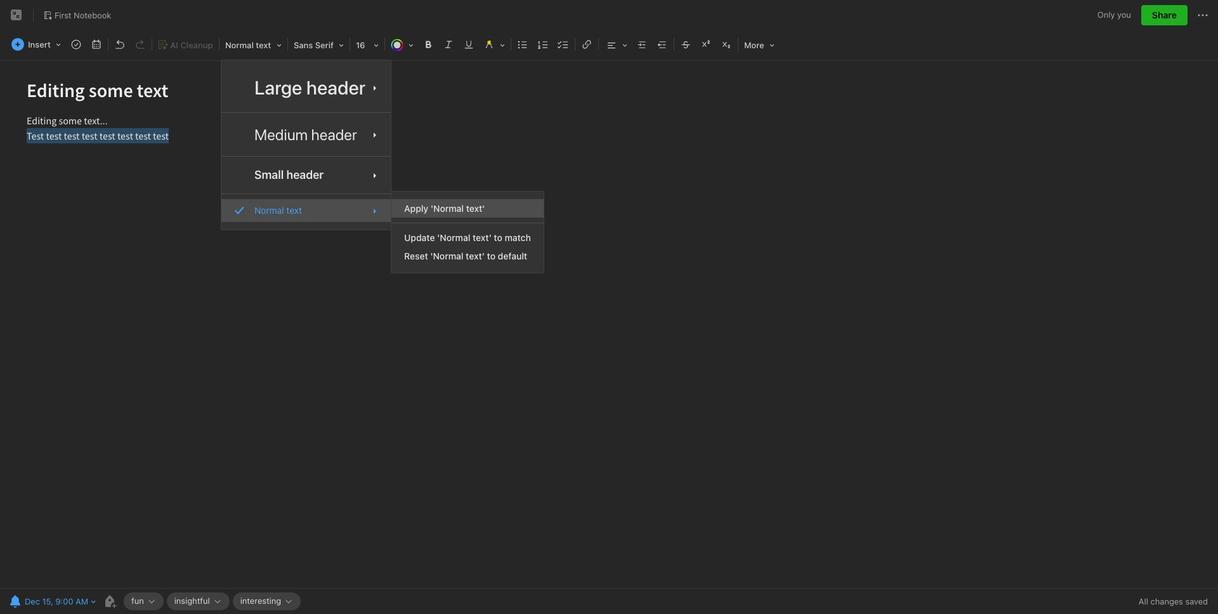 Task type: describe. For each thing, give the bounding box(es) containing it.
serif
[[315, 40, 334, 50]]

Font size field
[[352, 36, 383, 54]]

normal inside menu item
[[255, 205, 284, 216]]

[object Object] field
[[222, 162, 391, 189]]

interesting button
[[233, 593, 301, 611]]

insert
[[28, 39, 51, 50]]

to for match
[[494, 232, 503, 243]]

header for small header
[[287, 168, 324, 182]]

dec 15, 9:00 am
[[25, 597, 88, 607]]

share
[[1153, 10, 1178, 20]]

normal text inside normal text field
[[225, 40, 271, 50]]

italic image
[[440, 36, 458, 53]]

match
[[505, 232, 531, 243]]

'normal for update
[[437, 232, 471, 243]]

'normal for reset
[[431, 251, 464, 262]]

large header
[[255, 76, 366, 98]]

normal text inside normal text link
[[255, 205, 302, 216]]

fun
[[131, 596, 144, 606]]

dropdown list menu containing large header
[[222, 68, 391, 222]]

share button
[[1142, 5, 1188, 25]]

task image
[[67, 36, 85, 53]]

fun Tag actions field
[[144, 597, 156, 606]]

normal text menu item
[[222, 199, 391, 222]]

bulleted list image
[[514, 36, 532, 53]]

changes
[[1151, 597, 1184, 607]]

apply 'normal text' menu item
[[392, 199, 544, 218]]

Font family field
[[289, 36, 349, 54]]

first notebook button
[[39, 6, 116, 24]]

small header
[[255, 168, 324, 182]]

more actions image
[[1196, 8, 1211, 23]]

Edit reminder field
[[6, 593, 97, 611]]

interesting
[[240, 596, 281, 606]]

Font color field
[[387, 36, 418, 54]]

sans serif
[[294, 40, 334, 50]]

collapse note image
[[9, 8, 24, 23]]

you
[[1118, 10, 1132, 20]]

text inside field
[[256, 40, 271, 50]]

dec 15, 9:00 am button
[[6, 593, 90, 611]]

default
[[498, 251, 528, 262]]

large
[[255, 76, 302, 98]]

subscript image
[[718, 36, 736, 53]]

am
[[76, 597, 88, 607]]

update
[[404, 232, 435, 243]]

numbered list image
[[535, 36, 552, 53]]

More actions field
[[1196, 5, 1211, 25]]

fun button
[[124, 593, 164, 611]]

header for medium header
[[311, 126, 357, 144]]

Highlight field
[[479, 36, 510, 54]]

text' inside "apply 'normal text'" link
[[466, 203, 485, 214]]

insightful Tag actions field
[[210, 597, 222, 606]]

More field
[[740, 36, 779, 54]]

outdent image
[[654, 36, 672, 53]]

saved
[[1186, 597, 1209, 607]]

15,
[[42, 597, 53, 607]]

more
[[745, 40, 765, 50]]

all
[[1139, 597, 1149, 607]]

dec
[[25, 597, 40, 607]]



Task type: vqa. For each thing, say whether or not it's contained in the screenshot.
the Expand Tags image
no



Task type: locate. For each thing, give the bounding box(es) containing it.
medium
[[255, 126, 308, 144]]

Alignment field
[[601, 36, 632, 54]]

2 vertical spatial 'normal
[[431, 251, 464, 262]]

text' for default
[[466, 251, 485, 262]]

1 horizontal spatial normal
[[255, 205, 284, 216]]

text inside menu item
[[287, 205, 302, 216]]

header down serif
[[307, 76, 366, 98]]

bold image
[[420, 36, 437, 53]]

first
[[55, 10, 71, 20]]

1 [object object] field from the top
[[222, 68, 391, 107]]

0 vertical spatial 'normal
[[431, 203, 464, 214]]

header inside field
[[287, 168, 324, 182]]

header inside "link"
[[307, 76, 366, 98]]

insert link image
[[578, 36, 596, 53]]

strikethrough image
[[677, 36, 695, 53]]

0 vertical spatial header
[[307, 76, 366, 98]]

header
[[307, 76, 366, 98], [311, 126, 357, 144], [287, 168, 324, 182]]

header for large header
[[307, 76, 366, 98]]

small header link
[[222, 162, 391, 189]]

notebook
[[74, 10, 111, 20]]

undo image
[[111, 36, 129, 53]]

note window element
[[0, 0, 1219, 615]]

dropdown list menu containing apply 'normal text'
[[392, 199, 544, 266]]

1 vertical spatial normal
[[255, 205, 284, 216]]

Note Editor text field
[[0, 61, 1219, 589]]

to
[[494, 232, 503, 243], [487, 251, 496, 262]]

'normal for apply
[[431, 203, 464, 214]]

'normal
[[431, 203, 464, 214], [437, 232, 471, 243], [431, 251, 464, 262]]

0 vertical spatial text
[[256, 40, 271, 50]]

0 vertical spatial normal text
[[225, 40, 271, 50]]

0 vertical spatial to
[[494, 232, 503, 243]]

text' inside update 'normal text' to match link
[[473, 232, 492, 243]]

normal text
[[225, 40, 271, 50], [255, 205, 302, 216]]

superscript image
[[698, 36, 715, 53]]

text' for match
[[473, 232, 492, 243]]

reset 'normal text' to default
[[404, 251, 528, 262]]

update 'normal text' to match
[[404, 232, 531, 243]]

to left match
[[494, 232, 503, 243]]

1 vertical spatial to
[[487, 251, 496, 262]]

'normal inside menu item
[[431, 203, 464, 214]]

0 horizontal spatial text
[[256, 40, 271, 50]]

2 vertical spatial header
[[287, 168, 324, 182]]

indent image
[[634, 36, 651, 53]]

[object object] field up "small header" link
[[222, 118, 391, 151]]

normal inside field
[[225, 40, 254, 50]]

1 vertical spatial [object object] field
[[222, 118, 391, 151]]

underline image
[[460, 36, 478, 53]]

1 vertical spatial 'normal
[[437, 232, 471, 243]]

2 [object object] field from the top
[[222, 118, 391, 151]]

text
[[256, 40, 271, 50], [287, 205, 302, 216]]

text' up 'update 'normal text' to match'
[[466, 203, 485, 214]]

medium header
[[255, 126, 357, 144]]

interesting Tag actions field
[[281, 597, 293, 606]]

apply 'normal text'
[[404, 203, 485, 214]]

16
[[356, 40, 365, 50]]

[object object] field down small header field
[[222, 199, 391, 222]]

header up small header field
[[311, 126, 357, 144]]

apply 'normal text' link
[[392, 199, 544, 218]]

large header link
[[222, 68, 391, 107]]

1 vertical spatial text
[[287, 205, 302, 216]]

text' up reset 'normal text' to default link on the left of the page
[[473, 232, 492, 243]]

normal text link
[[222, 199, 391, 222]]

0 vertical spatial [object object] field
[[222, 68, 391, 107]]

0 vertical spatial text'
[[466, 203, 485, 214]]

header up normal text menu item
[[287, 168, 324, 182]]

checklist image
[[555, 36, 573, 53]]

'normal right apply
[[431, 203, 464, 214]]

normal
[[225, 40, 254, 50], [255, 205, 284, 216]]

2 vertical spatial [object object] field
[[222, 199, 391, 222]]

text' down 'update 'normal text' to match'
[[466, 251, 485, 262]]

text'
[[466, 203, 485, 214], [473, 232, 492, 243], [466, 251, 485, 262]]

9:00
[[55, 597, 73, 607]]

'normal down 'update 'normal text' to match'
[[431, 251, 464, 262]]

apply
[[404, 203, 429, 214]]

0 horizontal spatial normal
[[225, 40, 254, 50]]

1 vertical spatial text'
[[473, 232, 492, 243]]

insightful button
[[167, 593, 230, 611]]

[object Object] field
[[222, 68, 391, 107], [222, 118, 391, 151], [222, 199, 391, 222]]

text down small header
[[287, 205, 302, 216]]

[object object] field containing large header
[[222, 68, 391, 107]]

to left default
[[487, 251, 496, 262]]

to inside update 'normal text' to match link
[[494, 232, 503, 243]]

dropdown list menu
[[222, 68, 391, 222], [392, 199, 544, 266]]

Heading level field
[[221, 36, 286, 54]]

sans
[[294, 40, 313, 50]]

2 vertical spatial text'
[[466, 251, 485, 262]]

1 horizontal spatial dropdown list menu
[[392, 199, 544, 266]]

only
[[1098, 10, 1116, 20]]

0 horizontal spatial dropdown list menu
[[222, 68, 391, 222]]

first notebook
[[55, 10, 111, 20]]

[object object] field containing medium header
[[222, 118, 391, 151]]

to inside reset 'normal text' to default link
[[487, 251, 496, 262]]

text left sans
[[256, 40, 271, 50]]

normal text up large
[[225, 40, 271, 50]]

Insert field
[[8, 36, 65, 53]]

only you
[[1098, 10, 1132, 20]]

text' inside reset 'normal text' to default link
[[466, 251, 485, 262]]

calendar event image
[[88, 36, 105, 53]]

update 'normal text' to match link
[[392, 229, 544, 247]]

1 horizontal spatial text
[[287, 205, 302, 216]]

1 vertical spatial normal text
[[255, 205, 302, 216]]

insightful
[[174, 596, 210, 606]]

[object object] field down sans
[[222, 68, 391, 107]]

3 [object object] field from the top
[[222, 199, 391, 222]]

add tag image
[[102, 594, 118, 609]]

reset
[[404, 251, 428, 262]]

1 vertical spatial header
[[311, 126, 357, 144]]

0 vertical spatial normal
[[225, 40, 254, 50]]

[object object] field containing normal text
[[222, 199, 391, 222]]

'normal up reset 'normal text' to default in the left of the page
[[437, 232, 471, 243]]

medium header link
[[222, 118, 391, 151]]

reset 'normal text' to default link
[[392, 247, 544, 266]]

normal text down small
[[255, 205, 302, 216]]

to for default
[[487, 251, 496, 262]]

small
[[255, 168, 284, 182]]

all changes saved
[[1139, 597, 1209, 607]]



